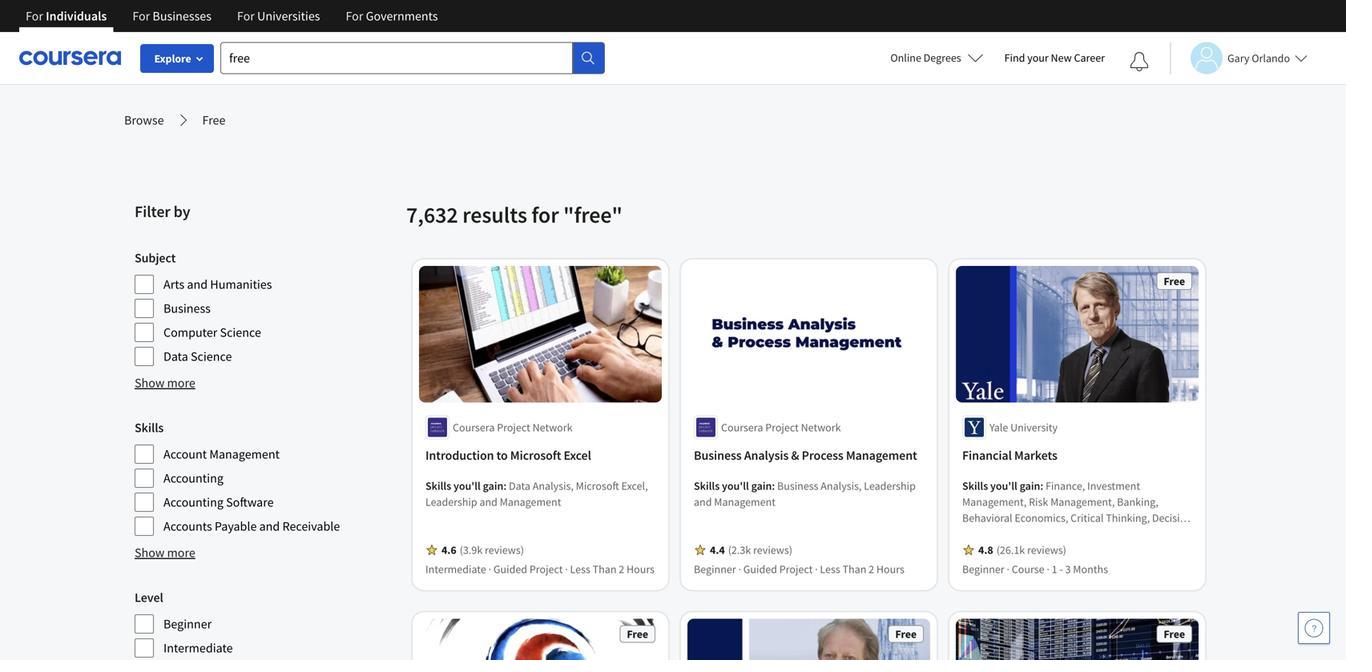 Task type: locate. For each thing, give the bounding box(es) containing it.
0 horizontal spatial business
[[164, 301, 211, 317]]

business inside business analysis, leadership and management
[[777, 479, 819, 493]]

1 hours from the left
[[627, 562, 655, 577]]

you'll
[[454, 479, 481, 493], [722, 479, 749, 493], [991, 479, 1018, 493]]

(3.9k
[[460, 543, 483, 557]]

management down introduction to microsoft excel link
[[500, 495, 561, 509]]

filter by
[[135, 202, 190, 222]]

2 skills you'll gain : from the left
[[694, 479, 777, 493]]

1 vertical spatial show more button
[[135, 543, 195, 563]]

gain
[[483, 479, 504, 493], [751, 479, 772, 493], [1020, 479, 1041, 493]]

show more for accounts payable and receivable
[[135, 545, 195, 561]]

1 vertical spatial more
[[167, 545, 195, 561]]

2 horizontal spatial you'll
[[991, 479, 1018, 493]]

and down to
[[480, 495, 498, 509]]

data down computer
[[164, 349, 188, 365]]

yale
[[990, 420, 1009, 435]]

0 vertical spatial leadership
[[864, 479, 916, 493]]

accounting down 'account'
[[164, 470, 224, 487]]

data down introduction to microsoft excel
[[509, 479, 531, 493]]

1 · from the left
[[489, 562, 491, 577]]

for left governments
[[346, 8, 363, 24]]

management, up behavioral
[[963, 495, 1027, 509]]

process
[[802, 448, 844, 464]]

What do you want to learn? text field
[[220, 42, 573, 74]]

less
[[570, 562, 591, 577], [820, 562, 841, 577]]

1 horizontal spatial business
[[694, 448, 742, 464]]

and
[[187, 277, 208, 293], [480, 495, 498, 509], [694, 495, 712, 509], [259, 519, 280, 535], [1020, 543, 1038, 557], [1155, 543, 1173, 557]]

management inside finance, investment management, risk management, banking, behavioral economics, critical thinking, decision making, financial analysis, innovation, regulations and compliance, leadership and management
[[963, 559, 1024, 573]]

0 horizontal spatial coursera
[[453, 420, 495, 435]]

2 horizontal spatial beginner
[[963, 562, 1005, 577]]

0 horizontal spatial 2
[[619, 562, 625, 577]]

1 2 from the left
[[619, 562, 625, 577]]

1 gain from the left
[[483, 479, 504, 493]]

3 you'll from the left
[[991, 479, 1018, 493]]

for for universities
[[237, 8, 255, 24]]

show down data science
[[135, 375, 165, 391]]

business
[[164, 301, 211, 317], [694, 448, 742, 464], [777, 479, 819, 493]]

2 horizontal spatial skills you'll gain :
[[963, 479, 1046, 493]]

coursera project network up &
[[721, 420, 841, 435]]

beginner inside level 'group'
[[164, 616, 212, 632]]

0 horizontal spatial beginner
[[164, 616, 212, 632]]

0 vertical spatial intermediate
[[426, 562, 486, 577]]

project up &
[[766, 420, 799, 435]]

gain for analysis
[[751, 479, 772, 493]]

gain down to
[[483, 479, 504, 493]]

show more down data science
[[135, 375, 195, 391]]

1 less from the left
[[570, 562, 591, 577]]

microsoft inside introduction to microsoft excel link
[[510, 448, 561, 464]]

1 network from the left
[[533, 420, 573, 435]]

business analysis & process management
[[694, 448, 918, 464]]

beginner for beginner · course · 1 - 3 months
[[963, 562, 1005, 577]]

management
[[209, 446, 280, 462], [846, 448, 918, 464], [500, 495, 561, 509], [714, 495, 776, 509], [963, 559, 1024, 573]]

4 for from the left
[[346, 8, 363, 24]]

2 horizontal spatial gain
[[1020, 479, 1041, 493]]

intermediate inside level 'group'
[[164, 640, 233, 656]]

0 horizontal spatial analysis,
[[533, 479, 574, 493]]

economics,
[[1015, 511, 1069, 525]]

1 horizontal spatial reviews)
[[753, 543, 793, 557]]

business inside subject group
[[164, 301, 211, 317]]

management, up critical
[[1051, 495, 1115, 509]]

and right arts
[[187, 277, 208, 293]]

accounting software
[[164, 495, 274, 511]]

than
[[593, 562, 617, 577], [843, 562, 867, 577]]

analysis, down "process"
[[821, 479, 862, 493]]

analysis, for excel
[[533, 479, 574, 493]]

4.4 (2.3k reviews)
[[710, 543, 793, 557]]

0 vertical spatial show more
[[135, 375, 195, 391]]

guided
[[494, 562, 527, 577], [744, 562, 777, 577]]

business inside 'link'
[[694, 448, 742, 464]]

2 guided from the left
[[744, 562, 777, 577]]

1 horizontal spatial :
[[772, 479, 775, 493]]

more down accounts
[[167, 545, 195, 561]]

1 vertical spatial accounting
[[164, 495, 224, 511]]

for left individuals
[[26, 8, 43, 24]]

2 horizontal spatial business
[[777, 479, 819, 493]]

leadership inside finance, investment management, risk management, banking, behavioral economics, critical thinking, decision making, financial analysis, innovation, regulations and compliance, leadership and management
[[1101, 543, 1153, 557]]

data analysis, microsoft excel, leadership and management
[[426, 479, 648, 509]]

skills up 'account'
[[135, 420, 164, 436]]

3 : from the left
[[1041, 479, 1044, 493]]

-
[[1060, 562, 1063, 577]]

less for excel
[[570, 562, 591, 577]]

beginner for beginner
[[164, 616, 212, 632]]

1 management, from the left
[[963, 495, 1027, 509]]

1 show more button from the top
[[135, 374, 195, 393]]

gary orlando button
[[1170, 42, 1308, 74]]

browse link
[[124, 111, 164, 130]]

introduction to microsoft excel
[[426, 448, 591, 464]]

0 horizontal spatial reviews)
[[485, 543, 524, 557]]

you'll down introduction
[[454, 479, 481, 493]]

you'll down the financial markets
[[991, 479, 1018, 493]]

0 horizontal spatial than
[[593, 562, 617, 577]]

making,
[[963, 527, 999, 541]]

0 vertical spatial business
[[164, 301, 211, 317]]

·
[[489, 562, 491, 577], [565, 562, 568, 577], [739, 562, 741, 577], [815, 562, 818, 577], [1007, 562, 1010, 577], [1047, 562, 1050, 577]]

0 horizontal spatial data
[[164, 349, 188, 365]]

for left universities
[[237, 8, 255, 24]]

reviews)
[[485, 543, 524, 557], [753, 543, 793, 557], [1028, 543, 1067, 557]]

data inside data analysis, microsoft excel, leadership and management
[[509, 479, 531, 493]]

1 horizontal spatial leadership
[[864, 479, 916, 493]]

online
[[891, 50, 922, 65]]

analysis,
[[533, 479, 574, 493], [821, 479, 862, 493], [1046, 527, 1087, 541]]

0 horizontal spatial network
[[533, 420, 573, 435]]

1 horizontal spatial 2
[[869, 562, 875, 577]]

1 horizontal spatial than
[[843, 562, 867, 577]]

science
[[220, 325, 261, 341], [191, 349, 232, 365]]

network up "process"
[[801, 420, 841, 435]]

2 horizontal spatial leadership
[[1101, 543, 1153, 557]]

0 vertical spatial data
[[164, 349, 188, 365]]

2 vertical spatial business
[[777, 479, 819, 493]]

3 gain from the left
[[1020, 479, 1041, 493]]

gain up risk
[[1020, 479, 1041, 493]]

beginner · guided project · less than 2 hours
[[694, 562, 905, 577]]

management up (2.3k
[[714, 495, 776, 509]]

for
[[26, 8, 43, 24], [133, 8, 150, 24], [237, 8, 255, 24], [346, 8, 363, 24]]

intermediate
[[426, 562, 486, 577], [164, 640, 233, 656]]

0 horizontal spatial guided
[[494, 562, 527, 577]]

network up introduction to microsoft excel link
[[533, 420, 573, 435]]

4 · from the left
[[815, 562, 818, 577]]

find
[[1005, 50, 1025, 65]]

reviews) up 1
[[1028, 543, 1067, 557]]

0 vertical spatial show
[[135, 375, 165, 391]]

show more button down data science
[[135, 374, 195, 393]]

1 horizontal spatial beginner
[[694, 562, 736, 577]]

business for business analysis & process management
[[694, 448, 742, 464]]

management down 'regulations'
[[963, 559, 1024, 573]]

gain down analysis
[[751, 479, 772, 493]]

0 vertical spatial accounting
[[164, 470, 224, 487]]

skills down introduction
[[426, 479, 451, 493]]

reviews) for microsoft
[[485, 543, 524, 557]]

science down 'computer science'
[[191, 349, 232, 365]]

reviews) right (3.9k
[[485, 543, 524, 557]]

1 horizontal spatial coursera
[[721, 420, 763, 435]]

leadership inside business analysis, leadership and management
[[864, 479, 916, 493]]

2 horizontal spatial :
[[1041, 479, 1044, 493]]

microsoft down 'excel'
[[576, 479, 619, 493]]

2 than from the left
[[843, 562, 867, 577]]

0 horizontal spatial hours
[[627, 562, 655, 577]]

None search field
[[220, 42, 605, 74]]

show more button
[[135, 374, 195, 393], [135, 543, 195, 563]]

show up level
[[135, 545, 165, 561]]

2 hours from the left
[[877, 562, 905, 577]]

university
[[1011, 420, 1058, 435]]

skills inside skills group
[[135, 420, 164, 436]]

0 horizontal spatial :
[[504, 479, 507, 493]]

and down "decision"
[[1155, 543, 1173, 557]]

introduction to microsoft excel link
[[426, 446, 656, 465]]

1 you'll from the left
[[454, 479, 481, 493]]

1 accounting from the top
[[164, 470, 224, 487]]

show more button for data
[[135, 374, 195, 393]]

for for governments
[[346, 8, 363, 24]]

show more button down accounts
[[135, 543, 195, 563]]

and down 'software'
[[259, 519, 280, 535]]

coursera up introduction
[[453, 420, 495, 435]]

coursera project network
[[453, 420, 573, 435], [721, 420, 841, 435]]

data for science
[[164, 349, 188, 365]]

for businesses
[[133, 8, 212, 24]]

2 coursera from the left
[[721, 420, 763, 435]]

0 horizontal spatial gain
[[483, 479, 504, 493]]

management inside 'link'
[[846, 448, 918, 464]]

than for process
[[843, 562, 867, 577]]

1 coursera from the left
[[453, 420, 495, 435]]

1 vertical spatial show more
[[135, 545, 195, 561]]

1 horizontal spatial guided
[[744, 562, 777, 577]]

for
[[532, 201, 559, 229]]

business analysis, leadership and management
[[694, 479, 916, 509]]

2 network from the left
[[801, 420, 841, 435]]

skills up 4.4
[[694, 479, 720, 493]]

0 horizontal spatial less
[[570, 562, 591, 577]]

0 horizontal spatial skills you'll gain :
[[426, 479, 509, 493]]

show more button for accounts
[[135, 543, 195, 563]]

1 vertical spatial business
[[694, 448, 742, 464]]

help center image
[[1305, 619, 1324, 638]]

management up 'software'
[[209, 446, 280, 462]]

(26.1k
[[997, 543, 1025, 557]]

2 coursera project network from the left
[[721, 420, 841, 435]]

analysis, up compliance,
[[1046, 527, 1087, 541]]

find your new career link
[[997, 48, 1113, 68]]

2 reviews) from the left
[[753, 543, 793, 557]]

business down &
[[777, 479, 819, 493]]

show for accounts
[[135, 545, 165, 561]]

1 horizontal spatial intermediate
[[426, 562, 486, 577]]

show more down accounts
[[135, 545, 195, 561]]

1 vertical spatial data
[[509, 479, 531, 493]]

2 2 from the left
[[869, 562, 875, 577]]

0 horizontal spatial management,
[[963, 495, 1027, 509]]

results
[[463, 201, 527, 229]]

and up 4.4
[[694, 495, 712, 509]]

show notifications image
[[1130, 52, 1149, 71]]

skills you'll gain : down the financial markets
[[963, 479, 1046, 493]]

6 · from the left
[[1047, 562, 1050, 577]]

2 horizontal spatial reviews)
[[1028, 543, 1067, 557]]

analysis, inside data analysis, microsoft excel, leadership and management
[[533, 479, 574, 493]]

reviews) for &
[[753, 543, 793, 557]]

1 horizontal spatial network
[[801, 420, 841, 435]]

guided down 4.6 (3.9k reviews) at left bottom
[[494, 562, 527, 577]]

analysis, down introduction to microsoft excel link
[[533, 479, 574, 493]]

2 : from the left
[[772, 479, 775, 493]]

0 horizontal spatial microsoft
[[510, 448, 561, 464]]

financial inside finance, investment management, risk management, banking, behavioral economics, critical thinking, decision making, financial analysis, innovation, regulations and compliance, leadership and management
[[1002, 527, 1044, 541]]

your
[[1028, 50, 1049, 65]]

1 vertical spatial intermediate
[[164, 640, 233, 656]]

1 horizontal spatial less
[[820, 562, 841, 577]]

business for business analysis, leadership and management
[[777, 479, 819, 493]]

2 show more button from the top
[[135, 543, 195, 563]]

business left analysis
[[694, 448, 742, 464]]

2 for from the left
[[133, 8, 150, 24]]

2 less from the left
[[820, 562, 841, 577]]

4.6
[[442, 543, 457, 557]]

show more for data science
[[135, 375, 195, 391]]

reviews) up beginner · guided project · less than 2 hours
[[753, 543, 793, 557]]

4.8
[[979, 543, 994, 557]]

1 horizontal spatial gain
[[751, 479, 772, 493]]

"free"
[[564, 201, 623, 229]]

1 vertical spatial leadership
[[426, 495, 477, 509]]

network
[[533, 420, 573, 435], [801, 420, 841, 435]]

1 horizontal spatial hours
[[877, 562, 905, 577]]

more down data science
[[167, 375, 195, 391]]

0 vertical spatial more
[[167, 375, 195, 391]]

management right "process"
[[846, 448, 918, 464]]

1 vertical spatial show
[[135, 545, 165, 561]]

1 for from the left
[[26, 8, 43, 24]]

skills for financial markets
[[963, 479, 988, 493]]

: for microsoft
[[504, 479, 507, 493]]

accounting
[[164, 470, 224, 487], [164, 495, 224, 511]]

2 vertical spatial leadership
[[1101, 543, 1153, 557]]

show
[[135, 375, 165, 391], [135, 545, 165, 561]]

2 accounting from the top
[[164, 495, 224, 511]]

1 horizontal spatial analysis,
[[821, 479, 862, 493]]

explore
[[154, 51, 191, 66]]

3 skills you'll gain : from the left
[[963, 479, 1046, 493]]

0 horizontal spatial intermediate
[[164, 640, 233, 656]]

accounting up accounts
[[164, 495, 224, 511]]

analysis, inside business analysis, leadership and management
[[821, 479, 862, 493]]

compliance,
[[1040, 543, 1099, 557]]

skills you'll gain : down analysis
[[694, 479, 777, 493]]

1 horizontal spatial coursera project network
[[721, 420, 841, 435]]

2 gain from the left
[[751, 479, 772, 493]]

1 vertical spatial science
[[191, 349, 232, 365]]

software
[[226, 495, 274, 511]]

2 management, from the left
[[1051, 495, 1115, 509]]

leadership inside data analysis, microsoft excel, leadership and management
[[426, 495, 477, 509]]

and inside business analysis, leadership and management
[[694, 495, 712, 509]]

to
[[497, 448, 508, 464]]

project
[[497, 420, 530, 435], [766, 420, 799, 435], [530, 562, 563, 577], [780, 562, 813, 577]]

2 more from the top
[[167, 545, 195, 561]]

microsoft inside data analysis, microsoft excel, leadership and management
[[576, 479, 619, 493]]

coursera up analysis
[[721, 420, 763, 435]]

1 show more from the top
[[135, 375, 195, 391]]

1 vertical spatial financial
[[1002, 527, 1044, 541]]

2 show from the top
[[135, 545, 165, 561]]

skills up behavioral
[[963, 479, 988, 493]]

1 : from the left
[[504, 479, 507, 493]]

management,
[[963, 495, 1027, 509], [1051, 495, 1115, 509]]

0 horizontal spatial you'll
[[454, 479, 481, 493]]

: up risk
[[1041, 479, 1044, 493]]

arts and humanities
[[164, 277, 272, 293]]

1 horizontal spatial data
[[509, 479, 531, 493]]

financial up 4.8 (26.1k reviews)
[[1002, 527, 1044, 541]]

finance, investment management, risk management, banking, behavioral economics, critical thinking, decision making, financial analysis, innovation, regulations and compliance, leadership and management
[[963, 479, 1193, 573]]

1 horizontal spatial you'll
[[722, 479, 749, 493]]

1 guided from the left
[[494, 562, 527, 577]]

for left businesses
[[133, 8, 150, 24]]

1 horizontal spatial management,
[[1051, 495, 1115, 509]]

1 coursera project network from the left
[[453, 420, 573, 435]]

1 reviews) from the left
[[485, 543, 524, 557]]

leadership
[[864, 479, 916, 493], [426, 495, 477, 509], [1101, 543, 1153, 557]]

computer science
[[164, 325, 261, 341]]

data inside subject group
[[164, 349, 188, 365]]

decision
[[1152, 511, 1193, 525]]

2 horizontal spatial analysis,
[[1046, 527, 1087, 541]]

1 show from the top
[[135, 375, 165, 391]]

skills you'll gain : for financial
[[963, 479, 1046, 493]]

1 horizontal spatial microsoft
[[576, 479, 619, 493]]

0 horizontal spatial leadership
[[426, 495, 477, 509]]

1 skills you'll gain : from the left
[[426, 479, 509, 493]]

gain for markets
[[1020, 479, 1041, 493]]

network for excel
[[533, 420, 573, 435]]

1 vertical spatial microsoft
[[576, 479, 619, 493]]

microsoft right to
[[510, 448, 561, 464]]

2 show more from the top
[[135, 545, 195, 561]]

guided for analysis
[[744, 562, 777, 577]]

financial down yale
[[963, 448, 1012, 464]]

0 vertical spatial science
[[220, 325, 261, 341]]

: down to
[[504, 479, 507, 493]]

0 horizontal spatial coursera project network
[[453, 420, 573, 435]]

you'll for financial
[[991, 479, 1018, 493]]

intermediate for intermediate · guided project · less than 2 hours
[[426, 562, 486, 577]]

guided down 4.4 (2.3k reviews)
[[744, 562, 777, 577]]

you'll down analysis
[[722, 479, 749, 493]]

0 vertical spatial microsoft
[[510, 448, 561, 464]]

free
[[202, 112, 226, 128], [1164, 274, 1185, 289], [627, 627, 648, 642], [896, 627, 917, 642], [1164, 627, 1185, 642]]

skills you'll gain : down introduction
[[426, 479, 509, 493]]

1 horizontal spatial skills you'll gain :
[[694, 479, 777, 493]]

science down humanities
[[220, 325, 261, 341]]

3 for from the left
[[237, 8, 255, 24]]

0 vertical spatial financial
[[963, 448, 1012, 464]]

coursera for business
[[721, 420, 763, 435]]

2 you'll from the left
[[722, 479, 749, 493]]

level group
[[135, 588, 397, 660]]

: down analysis
[[772, 479, 775, 493]]

career
[[1074, 50, 1105, 65]]

science for data science
[[191, 349, 232, 365]]

coursera project network up introduction to microsoft excel
[[453, 420, 573, 435]]

business up computer
[[164, 301, 211, 317]]

financial
[[963, 448, 1012, 464], [1002, 527, 1044, 541]]

project up introduction to microsoft excel
[[497, 420, 530, 435]]

1 more from the top
[[167, 375, 195, 391]]

0 vertical spatial show more button
[[135, 374, 195, 393]]

thinking,
[[1106, 511, 1150, 525]]

1 than from the left
[[593, 562, 617, 577]]



Task type: vqa. For each thing, say whether or not it's contained in the screenshot.
Microsoft's reviews)
yes



Task type: describe. For each thing, give the bounding box(es) containing it.
regulations
[[963, 543, 1018, 557]]

data science
[[164, 349, 232, 365]]

innovation,
[[1090, 527, 1143, 541]]

online degrees
[[891, 50, 962, 65]]

and inside data analysis, microsoft excel, leadership and management
[[480, 495, 498, 509]]

guided for to
[[494, 562, 527, 577]]

4.8 (26.1k reviews)
[[979, 543, 1067, 557]]

management inside skills group
[[209, 446, 280, 462]]

for governments
[[346, 8, 438, 24]]

2 for process
[[869, 562, 875, 577]]

skills for business analysis & process management
[[694, 479, 720, 493]]

coursera project network for to
[[453, 420, 573, 435]]

intermediate for intermediate
[[164, 640, 233, 656]]

accounting for accounting software
[[164, 495, 224, 511]]

3
[[1066, 562, 1071, 577]]

browse
[[124, 112, 164, 128]]

more for data
[[167, 375, 195, 391]]

than for excel
[[593, 562, 617, 577]]

by
[[174, 202, 190, 222]]

yale university
[[990, 420, 1058, 435]]

hours for business analysis & process management
[[877, 562, 905, 577]]

for individuals
[[26, 8, 107, 24]]

beginner · course · 1 - 3 months
[[963, 562, 1108, 577]]

skills you'll gain : for introduction
[[426, 479, 509, 493]]

accounts payable and receivable
[[164, 519, 340, 535]]

coursera project network for analysis
[[721, 420, 841, 435]]

level
[[135, 590, 163, 606]]

show for data
[[135, 375, 165, 391]]

arts
[[164, 277, 185, 293]]

4.6 (3.9k reviews)
[[442, 543, 524, 557]]

analysis
[[744, 448, 789, 464]]

businesses
[[153, 8, 212, 24]]

finance,
[[1046, 479, 1085, 493]]

find your new career
[[1005, 50, 1105, 65]]

accounting for accounting
[[164, 470, 224, 487]]

banner navigation
[[13, 0, 451, 32]]

filter
[[135, 202, 171, 222]]

individuals
[[46, 8, 107, 24]]

for for individuals
[[26, 8, 43, 24]]

5 · from the left
[[1007, 562, 1010, 577]]

excel,
[[622, 479, 648, 493]]

less for process
[[820, 562, 841, 577]]

more for accounts
[[167, 545, 195, 561]]

humanities
[[210, 277, 272, 293]]

you'll for business
[[722, 479, 749, 493]]

behavioral
[[963, 511, 1013, 525]]

science for computer science
[[220, 325, 261, 341]]

investment
[[1088, 479, 1141, 493]]

business analysis & process management link
[[694, 446, 924, 465]]

project down 4.4 (2.3k reviews)
[[780, 562, 813, 577]]

governments
[[366, 8, 438, 24]]

orlando
[[1252, 51, 1290, 65]]

course
[[1012, 562, 1045, 577]]

introduction
[[426, 448, 494, 464]]

analysis, for process
[[821, 479, 862, 493]]

gary
[[1228, 51, 1250, 65]]

project down data analysis, microsoft excel, leadership and management
[[530, 562, 563, 577]]

months
[[1073, 562, 1108, 577]]

you'll for introduction
[[454, 479, 481, 493]]

financial markets link
[[963, 446, 1193, 465]]

financial markets
[[963, 448, 1058, 464]]

beginner for beginner · guided project · less than 2 hours
[[694, 562, 736, 577]]

and up course
[[1020, 543, 1038, 557]]

universities
[[257, 8, 320, 24]]

3 reviews) from the left
[[1028, 543, 1067, 557]]

microsoft for to
[[510, 448, 561, 464]]

gary orlando
[[1228, 51, 1290, 65]]

banking,
[[1117, 495, 1159, 509]]

hours for introduction to microsoft excel
[[627, 562, 655, 577]]

&
[[791, 448, 800, 464]]

1
[[1052, 562, 1058, 577]]

excel
[[564, 448, 591, 464]]

online degrees button
[[878, 40, 997, 75]]

analysis, inside finance, investment management, risk management, banking, behavioral economics, critical thinking, decision making, financial analysis, innovation, regulations and compliance, leadership and management
[[1046, 527, 1087, 541]]

new
[[1051, 50, 1072, 65]]

receivable
[[283, 519, 340, 535]]

microsoft for analysis,
[[576, 479, 619, 493]]

markets
[[1015, 448, 1058, 464]]

account
[[164, 446, 207, 462]]

payable
[[215, 519, 257, 535]]

(2.3k
[[728, 543, 751, 557]]

skills for introduction to microsoft excel
[[426, 479, 451, 493]]

7,632 results for "free"
[[406, 201, 623, 229]]

2 · from the left
[[565, 562, 568, 577]]

skills you'll gain : for business
[[694, 479, 777, 493]]

: for &
[[772, 479, 775, 493]]

for universities
[[237, 8, 320, 24]]

critical
[[1071, 511, 1104, 525]]

7,632
[[406, 201, 458, 229]]

subject
[[135, 250, 176, 266]]

data for analysis,
[[509, 479, 531, 493]]

subject group
[[135, 248, 397, 367]]

intermediate · guided project · less than 2 hours
[[426, 562, 655, 577]]

coursera for introduction
[[453, 420, 495, 435]]

3 · from the left
[[739, 562, 741, 577]]

skills group
[[135, 418, 397, 537]]

and inside skills group
[[259, 519, 280, 535]]

and inside subject group
[[187, 277, 208, 293]]

accounts
[[164, 519, 212, 535]]

for for businesses
[[133, 8, 150, 24]]

4.4
[[710, 543, 725, 557]]

degrees
[[924, 50, 962, 65]]

explore button
[[140, 44, 214, 73]]

account management
[[164, 446, 280, 462]]

management inside data analysis, microsoft excel, leadership and management
[[500, 495, 561, 509]]

2 for excel
[[619, 562, 625, 577]]

computer
[[164, 325, 217, 341]]

risk
[[1029, 495, 1049, 509]]

coursera image
[[19, 45, 121, 71]]

business for business
[[164, 301, 211, 317]]

management inside business analysis, leadership and management
[[714, 495, 776, 509]]

network for process
[[801, 420, 841, 435]]

gain for to
[[483, 479, 504, 493]]



